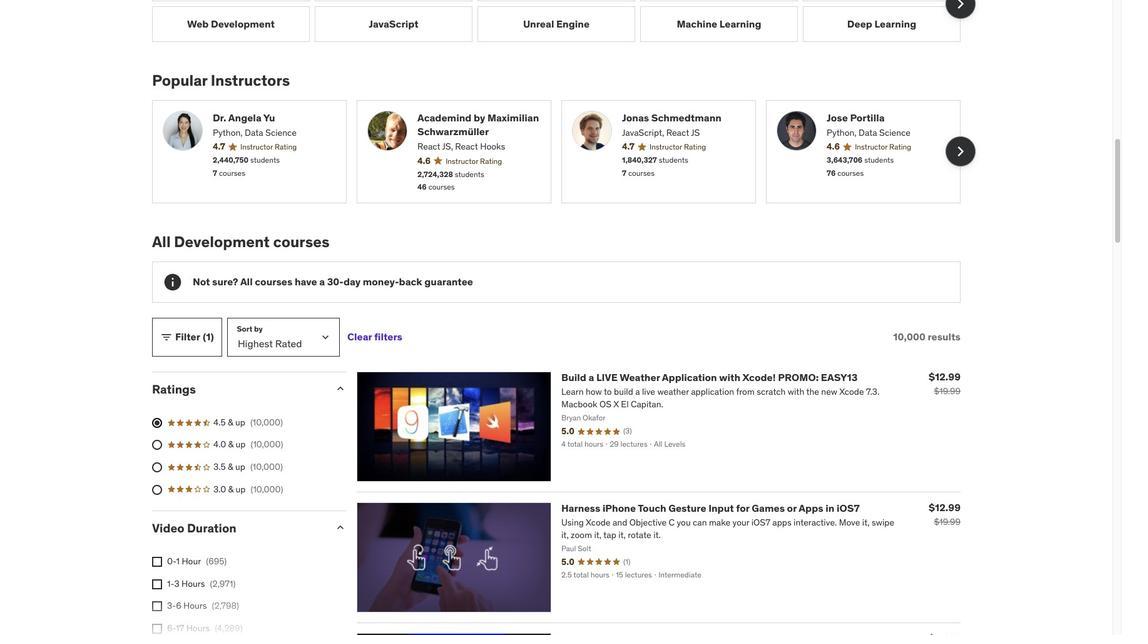 Task type: locate. For each thing, give the bounding box(es) containing it.
deep learning link
[[803, 6, 961, 42]]

4.0 & up (10,000)
[[213, 439, 283, 450]]

students right 3,643,706
[[864, 155, 894, 165]]

0 vertical spatial carousel element
[[152, 0, 976, 42]]

$19.99
[[934, 386, 961, 397], [934, 516, 961, 528]]

instructor up 3,643,706 students 76 courses
[[855, 142, 888, 152]]

& for 4.0
[[228, 439, 234, 450]]

next image
[[951, 142, 971, 162]]

touch
[[638, 502, 666, 514]]

0 vertical spatial $12.99
[[929, 371, 961, 383]]

python, inside dr. angela yu python, data science
[[213, 127, 243, 138]]

students for react
[[659, 155, 688, 165]]

4 up from the top
[[236, 484, 246, 495]]

1 $19.99 from the top
[[934, 386, 961, 397]]

courses inside 3,643,706 students 76 courses
[[838, 168, 864, 178]]

instructor rating down dr. angela yu python, data science
[[240, 142, 297, 152]]

students inside 2,724,328 students 46 courses
[[455, 169, 484, 179]]

2 7 from the left
[[622, 168, 627, 178]]

react left js,
[[417, 141, 440, 152]]

1 carousel element from the top
[[152, 0, 976, 42]]

1 data from the left
[[245, 127, 263, 138]]

2 xsmall image from the top
[[152, 579, 162, 589]]

rating down hooks
[[480, 156, 502, 166]]

1 horizontal spatial a
[[589, 371, 594, 384]]

science down jose portilla link
[[879, 127, 911, 138]]

7
[[213, 168, 217, 178], [622, 168, 627, 178]]

instructor up 1,840,327 students 7 courses
[[650, 142, 682, 152]]

learning right machine
[[720, 17, 761, 30]]

0 vertical spatial small image
[[160, 331, 173, 344]]

(10,000) for 3.0 & up (10,000)
[[251, 484, 283, 495]]

1 horizontal spatial python,
[[827, 127, 857, 138]]

science inside jose portilla python, data science
[[879, 127, 911, 138]]

$12.99 $19.99 for build a live weather application with xcode! promo: easy13
[[929, 371, 961, 397]]

1 $12.99 $19.99 from the top
[[929, 371, 961, 397]]

0 vertical spatial all
[[152, 232, 171, 252]]

$12.99 $19.99
[[929, 371, 961, 397], [929, 501, 961, 528]]

up for 3.5 & up
[[235, 461, 245, 473]]

development for all
[[174, 232, 270, 252]]

1 horizontal spatial 4.7
[[622, 141, 635, 152]]

learning for machine learning
[[720, 17, 761, 30]]

7 inside the 2,440,750 students 7 courses
[[213, 168, 217, 178]]

4 & from the top
[[228, 484, 234, 495]]

hours
[[182, 578, 205, 589], [183, 600, 207, 612], [186, 623, 210, 634]]

instructors
[[211, 71, 290, 90]]

3 up from the top
[[235, 461, 245, 473]]

1 7 from the left
[[213, 168, 217, 178]]

0 horizontal spatial all
[[152, 232, 171, 252]]

react
[[666, 127, 689, 138], [417, 141, 440, 152], [455, 141, 478, 152]]

students
[[250, 155, 280, 165], [659, 155, 688, 165], [864, 155, 894, 165], [455, 169, 484, 179]]

weather
[[620, 371, 660, 384]]

react right js,
[[455, 141, 478, 152]]

live
[[596, 371, 618, 384]]

0 horizontal spatial python,
[[213, 127, 243, 138]]

courses down 3,643,706
[[838, 168, 864, 178]]

46
[[417, 182, 427, 192]]

7 down 1,840,327 in the right of the page
[[622, 168, 627, 178]]

python, down jose
[[827, 127, 857, 138]]

0 vertical spatial a
[[319, 276, 325, 288]]

3.5
[[213, 461, 226, 473]]

students right 1,840,327 in the right of the page
[[659, 155, 688, 165]]

unreal engine
[[523, 17, 590, 30]]

clear
[[347, 331, 372, 343]]

2 carousel element from the top
[[152, 100, 976, 204]]

1 horizontal spatial small image
[[334, 382, 347, 395]]

2 & from the top
[[228, 439, 234, 450]]

rating down js
[[684, 142, 706, 152]]

1 vertical spatial development
[[174, 232, 270, 252]]

$19.99 for build a live weather application with xcode! promo: easy13
[[934, 386, 961, 397]]

build
[[561, 371, 586, 384]]

gesture
[[669, 502, 706, 514]]

0 horizontal spatial science
[[265, 127, 297, 138]]

xsmall image left 1-
[[152, 579, 162, 589]]

4.7 for dr. angela yu
[[213, 141, 225, 152]]

3 & from the top
[[228, 461, 233, 473]]

3
[[174, 578, 179, 589]]

& right the 3.0
[[228, 484, 234, 495]]

1 xsmall image from the top
[[152, 557, 162, 567]]

up
[[235, 417, 245, 428], [236, 439, 246, 450], [235, 461, 245, 473], [236, 484, 246, 495]]

2 horizontal spatial react
[[666, 127, 689, 138]]

data inside dr. angela yu python, data science
[[245, 127, 263, 138]]

courses up have
[[273, 232, 330, 252]]

courses down "2,724,328"
[[429, 182, 455, 192]]

3 xsmall image from the top
[[152, 602, 162, 612]]

1 vertical spatial 4.6
[[417, 155, 431, 166]]

react inside jonas schmedtmann javascript, react js
[[666, 127, 689, 138]]

small image
[[160, 331, 173, 344], [334, 382, 347, 395]]

1 horizontal spatial 4.6
[[827, 141, 840, 152]]

76
[[827, 168, 836, 178]]

(10,000) up 3.0 & up (10,000)
[[250, 461, 283, 473]]

xsmall image left 3-
[[152, 602, 162, 612]]

0 horizontal spatial 4.6
[[417, 155, 431, 166]]

0 horizontal spatial 7
[[213, 168, 217, 178]]

2 4.7 from the left
[[622, 141, 635, 152]]

jonas schmedtmann link
[[622, 110, 745, 124]]

courses inside 1,840,327 students 7 courses
[[628, 168, 655, 178]]

(10,000) up 4.0 & up (10,000)
[[250, 417, 283, 428]]

(10,000) down 3.5 & up (10,000)
[[251, 484, 283, 495]]

& right 4.5
[[228, 417, 233, 428]]

by
[[474, 111, 485, 124]]

4.6 for academind by maximilian schwarzmüller
[[417, 155, 431, 166]]

promo:
[[778, 371, 819, 384]]

learning
[[720, 17, 761, 30], [875, 17, 916, 30]]

easy13
[[821, 371, 858, 384]]

30-
[[327, 276, 344, 288]]

jose portilla link
[[827, 110, 950, 124]]

2 $19.99 from the top
[[934, 516, 961, 528]]

python, down "dr."
[[213, 127, 243, 138]]

4.7 up 1,840,327 in the right of the page
[[622, 141, 635, 152]]

10,000 results status
[[893, 331, 961, 343]]

courses down 1,840,327 in the right of the page
[[628, 168, 655, 178]]

rating for data
[[889, 142, 912, 152]]

(10,000)
[[250, 417, 283, 428], [251, 439, 283, 450], [250, 461, 283, 473], [251, 484, 283, 495]]

1,840,327
[[622, 155, 657, 165]]

learning right deep on the right of page
[[875, 17, 916, 30]]

jose portilla python, data science
[[827, 111, 911, 138]]

4.6
[[827, 141, 840, 152], [417, 155, 431, 166]]

python,
[[213, 127, 243, 138], [827, 127, 857, 138]]

1 learning from the left
[[720, 17, 761, 30]]

2,440,750
[[213, 155, 249, 165]]

up right 3.5
[[235, 461, 245, 473]]

hours right 6
[[183, 600, 207, 612]]

7 inside 1,840,327 students 7 courses
[[622, 168, 627, 178]]

courses inside the 2,440,750 students 7 courses
[[219, 168, 245, 178]]

instructor rating down hooks
[[446, 156, 502, 166]]

1 vertical spatial small image
[[334, 382, 347, 395]]

data
[[245, 127, 263, 138], [859, 127, 877, 138]]

0 vertical spatial 4.6
[[827, 141, 840, 152]]

1 & from the top
[[228, 417, 233, 428]]

filter (1)
[[175, 331, 214, 343]]

1 python, from the left
[[213, 127, 243, 138]]

video duration
[[152, 521, 236, 536]]

0 vertical spatial $12.99 $19.99
[[929, 371, 961, 397]]

up right the 3.0
[[236, 484, 246, 495]]

clear filters button
[[347, 318, 402, 357]]

students inside 3,643,706 students 76 courses
[[864, 155, 894, 165]]

1 vertical spatial carousel element
[[152, 100, 976, 204]]

1 vertical spatial $12.99
[[929, 501, 961, 514]]

(2,798)
[[212, 600, 239, 612]]

xsmall image for 1-
[[152, 579, 162, 589]]

instructor
[[240, 142, 273, 152], [650, 142, 682, 152], [855, 142, 888, 152], [446, 156, 478, 166]]

machine learning link
[[640, 6, 798, 42]]

deep learning
[[847, 17, 916, 30]]

development right web
[[211, 17, 275, 30]]

rating
[[275, 142, 297, 152], [684, 142, 706, 152], [889, 142, 912, 152], [480, 156, 502, 166]]

iphone
[[603, 502, 636, 514]]

3.0 & up (10,000)
[[213, 484, 283, 495]]

1 vertical spatial $12.99 $19.99
[[929, 501, 961, 528]]

carousel element
[[152, 0, 976, 42], [152, 100, 976, 204]]

yu
[[263, 111, 275, 124]]

xsmall image left 0-
[[152, 557, 162, 567]]

xsmall image for 0-
[[152, 557, 162, 567]]

up right 4.0
[[236, 439, 246, 450]]

rating for react
[[684, 142, 706, 152]]

students for schwarzmüller
[[455, 169, 484, 179]]

(10,000) down the 4.5 & up (10,000)
[[251, 439, 283, 450]]

17
[[176, 623, 184, 634]]

4.7 for jonas schmedtmann
[[622, 141, 635, 152]]

instructor rating down js
[[650, 142, 706, 152]]

engine
[[556, 17, 590, 30]]

4.7 up 2,440,750
[[213, 141, 225, 152]]

games
[[752, 502, 785, 514]]

$12.99
[[929, 371, 961, 383], [929, 501, 961, 514]]

science down dr. angela yu link
[[265, 127, 297, 138]]

4.6 up 3,643,706
[[827, 141, 840, 152]]

rating for python,
[[275, 142, 297, 152]]

2 python, from the left
[[827, 127, 857, 138]]

up for 4.5 & up
[[235, 417, 245, 428]]

students inside 1,840,327 students 7 courses
[[659, 155, 688, 165]]

instructor for schwarzmüller
[[446, 156, 478, 166]]

instructor down js,
[[446, 156, 478, 166]]

development up sure? on the left top of the page
[[174, 232, 270, 252]]

2 $12.99 $19.99 from the top
[[929, 501, 961, 528]]

0 vertical spatial $19.99
[[934, 386, 961, 397]]

& right 4.0
[[228, 439, 234, 450]]

up for 4.0 & up
[[236, 439, 246, 450]]

data down portilla
[[859, 127, 877, 138]]

0 horizontal spatial 4.7
[[213, 141, 225, 152]]

2 up from the top
[[236, 439, 246, 450]]

0 horizontal spatial data
[[245, 127, 263, 138]]

courses down 2,440,750
[[219, 168, 245, 178]]

1 4.7 from the left
[[213, 141, 225, 152]]

hours right 17
[[186, 623, 210, 634]]

0 vertical spatial xsmall image
[[152, 557, 162, 567]]

4.6 up "2,724,328"
[[417, 155, 431, 166]]

instructor for react
[[650, 142, 682, 152]]

courses inside 2,724,328 students 46 courses
[[429, 182, 455, 192]]

angela
[[228, 111, 262, 124]]

unreal engine link
[[478, 6, 635, 42]]

rating down jose portilla link
[[889, 142, 912, 152]]

1 vertical spatial a
[[589, 371, 594, 384]]

a left live
[[589, 371, 594, 384]]

instructor rating down jose portilla python, data science
[[855, 142, 912, 152]]

all
[[152, 232, 171, 252], [240, 276, 253, 288]]

2 $12.99 from the top
[[929, 501, 961, 514]]

2 vertical spatial xsmall image
[[152, 602, 162, 612]]

1 vertical spatial hours
[[183, 600, 207, 612]]

& right 3.5
[[228, 461, 233, 473]]

popular instructors
[[152, 71, 290, 90]]

1 horizontal spatial 7
[[622, 168, 627, 178]]

not
[[193, 276, 210, 288]]

carousel element containing web development
[[152, 0, 976, 42]]

machine learning
[[677, 17, 761, 30]]

rating down dr. angela yu link
[[275, 142, 297, 152]]

0 horizontal spatial learning
[[720, 17, 761, 30]]

popular
[[152, 71, 207, 90]]

data down angela
[[245, 127, 263, 138]]

1 horizontal spatial data
[[859, 127, 877, 138]]

ratings
[[152, 382, 196, 397]]

instructor up the 2,440,750 students 7 courses
[[240, 142, 273, 152]]

0 vertical spatial hours
[[182, 578, 205, 589]]

2 vertical spatial hours
[[186, 623, 210, 634]]

ios7
[[837, 502, 860, 514]]

up right 4.5
[[235, 417, 245, 428]]

students inside the 2,440,750 students 7 courses
[[250, 155, 280, 165]]

(695)
[[206, 556, 227, 567]]

web development link
[[152, 6, 310, 42]]

1 horizontal spatial science
[[879, 127, 911, 138]]

0 horizontal spatial a
[[319, 276, 325, 288]]

1 $12.99 from the top
[[929, 371, 961, 383]]

1 science from the left
[[265, 127, 297, 138]]

hours right 3
[[182, 578, 205, 589]]

filters
[[374, 331, 402, 343]]

xsmall image
[[152, 557, 162, 567], [152, 579, 162, 589], [152, 602, 162, 612]]

science
[[265, 127, 297, 138], [879, 127, 911, 138]]

small image
[[334, 522, 347, 534]]

javascript
[[369, 17, 419, 30]]

$19.99 for harness iphone touch gesture input for games or apps in ios7
[[934, 516, 961, 528]]

$12.99 for build a live weather application with xcode! promo: easy13
[[929, 371, 961, 383]]

0 vertical spatial development
[[211, 17, 275, 30]]

1 horizontal spatial learning
[[875, 17, 916, 30]]

1 horizontal spatial all
[[240, 276, 253, 288]]

a left the 30-
[[319, 276, 325, 288]]

1 up from the top
[[235, 417, 245, 428]]

2 science from the left
[[879, 127, 911, 138]]

1-
[[167, 578, 174, 589]]

3.0
[[213, 484, 226, 495]]

2,724,328
[[417, 169, 453, 179]]

instructor rating
[[240, 142, 297, 152], [650, 142, 706, 152], [855, 142, 912, 152], [446, 156, 502, 166]]

3,643,706 students 76 courses
[[827, 155, 894, 178]]

all development courses
[[152, 232, 330, 252]]

2 data from the left
[[859, 127, 877, 138]]

students right "2,724,328"
[[455, 169, 484, 179]]

7 down 2,440,750
[[213, 168, 217, 178]]

2 learning from the left
[[875, 17, 916, 30]]

instructor rating for data
[[855, 142, 912, 152]]

1 vertical spatial xsmall image
[[152, 579, 162, 589]]

students right 2,440,750
[[250, 155, 280, 165]]

courses for python,
[[219, 168, 245, 178]]

jonas
[[622, 111, 649, 124]]

1 vertical spatial $19.99
[[934, 516, 961, 528]]

have
[[295, 276, 317, 288]]

react down jonas schmedtmann link
[[666, 127, 689, 138]]



Task type: vqa. For each thing, say whether or not it's contained in the screenshot.


Task type: describe. For each thing, give the bounding box(es) containing it.
hooks
[[480, 141, 505, 152]]

1 horizontal spatial react
[[455, 141, 478, 152]]

0 horizontal spatial small image
[[160, 331, 173, 344]]

4.0
[[213, 439, 226, 450]]

xsmall image for 3-
[[152, 602, 162, 612]]

academind by maximilian schwarzmüller react js, react hooks
[[417, 111, 539, 152]]

learning for deep learning
[[875, 17, 916, 30]]

harness
[[561, 502, 600, 514]]

js
[[691, 127, 700, 138]]

day
[[344, 276, 361, 288]]

(10,000) for 4.5 & up (10,000)
[[250, 417, 283, 428]]

3-
[[167, 600, 176, 612]]

(10,000) for 4.0 & up (10,000)
[[251, 439, 283, 450]]

& for 4.5
[[228, 417, 233, 428]]

1-3 hours (2,971)
[[167, 578, 236, 589]]

& for 3.0
[[228, 484, 234, 495]]

4.5 & up (10,000)
[[213, 417, 283, 428]]

data inside jose portilla python, data science
[[859, 127, 877, 138]]

for
[[736, 502, 750, 514]]

build a live weather application with xcode! promo: easy13 link
[[561, 371, 858, 384]]

python, inside jose portilla python, data science
[[827, 127, 857, 138]]

3,643,706
[[827, 155, 863, 165]]

javascript link
[[315, 6, 473, 42]]

schmedtmann
[[651, 111, 722, 124]]

dr.
[[213, 111, 226, 124]]

deep
[[847, 17, 872, 30]]

courses for react
[[628, 168, 655, 178]]

dr. angela yu link
[[213, 110, 336, 124]]

web
[[187, 17, 209, 30]]

guarantee
[[425, 276, 473, 288]]

instructor for data
[[855, 142, 888, 152]]

0 horizontal spatial react
[[417, 141, 440, 152]]

1
[[176, 556, 180, 567]]

hours for 6-17 hours
[[186, 623, 210, 634]]

unreal
[[523, 17, 554, 30]]

(10,000) for 3.5 & up (10,000)
[[250, 461, 283, 473]]

3-6 hours (2,798)
[[167, 600, 239, 612]]

instructor rating for python,
[[240, 142, 297, 152]]

4.5
[[213, 417, 226, 428]]

(2,971)
[[210, 578, 236, 589]]

hours for 1-3 hours
[[182, 578, 205, 589]]

& for 3.5
[[228, 461, 233, 473]]

next image
[[951, 0, 971, 14]]

input
[[709, 502, 734, 514]]

apps
[[799, 502, 823, 514]]

application
[[662, 371, 717, 384]]

machine
[[677, 17, 717, 30]]

up for 3.0 & up
[[236, 484, 246, 495]]

1,840,327 students 7 courses
[[622, 155, 688, 178]]

results
[[928, 331, 961, 343]]

10,000
[[893, 331, 926, 343]]

jose
[[827, 111, 848, 124]]

maximilian
[[488, 111, 539, 124]]

popular instructors element
[[152, 71, 976, 204]]

js,
[[442, 141, 453, 152]]

back
[[399, 276, 422, 288]]

duration
[[187, 521, 236, 536]]

academind by maximilian schwarzmüller link
[[417, 110, 541, 139]]

clear filters
[[347, 331, 402, 343]]

courses for data
[[838, 168, 864, 178]]

courses for schwarzmüller
[[429, 182, 455, 192]]

video
[[152, 521, 184, 536]]

sure?
[[212, 276, 238, 288]]

10,000 results
[[893, 331, 961, 343]]

instructor for python,
[[240, 142, 273, 152]]

build a live weather application with xcode! promo: easy13
[[561, 371, 858, 384]]

carousel element containing dr. angela yu
[[152, 100, 976, 204]]

2,724,328 students 46 courses
[[417, 169, 484, 192]]

$12.99 $19.99 for harness iphone touch gesture input for games or apps in ios7
[[929, 501, 961, 528]]

3.5 & up (10,000)
[[213, 461, 283, 473]]

or
[[787, 502, 797, 514]]

$12.99 for harness iphone touch gesture input for games or apps in ios7
[[929, 501, 961, 514]]

web development
[[187, 17, 275, 30]]

dr. angela yu python, data science
[[213, 111, 297, 138]]

javascript,
[[622, 127, 664, 138]]

rating for schwarzmüller
[[480, 156, 502, 166]]

7 for dr.
[[213, 168, 217, 178]]

portilla
[[850, 111, 885, 124]]

science inside dr. angela yu python, data science
[[265, 127, 297, 138]]

students for python,
[[250, 155, 280, 165]]

development for web
[[211, 17, 275, 30]]

6
[[176, 600, 181, 612]]

xcode!
[[742, 371, 776, 384]]

academind
[[417, 111, 472, 124]]

instructor rating for react
[[650, 142, 706, 152]]

xsmall image
[[152, 624, 162, 634]]

filter
[[175, 331, 200, 343]]

courses left have
[[255, 276, 293, 288]]

2,440,750 students 7 courses
[[213, 155, 280, 178]]

0-
[[167, 556, 176, 567]]

hours for 3-6 hours
[[183, 600, 207, 612]]

1 vertical spatial all
[[240, 276, 253, 288]]

in
[[826, 502, 835, 514]]

hour
[[182, 556, 201, 567]]

7 for jonas
[[622, 168, 627, 178]]

students for data
[[864, 155, 894, 165]]

harness iphone touch gesture input for games or apps in ios7
[[561, 502, 860, 514]]

with
[[719, 371, 740, 384]]

instructor rating for schwarzmüller
[[446, 156, 502, 166]]

(4,289)
[[215, 623, 243, 634]]

money-
[[363, 276, 399, 288]]

4.6 for jose portilla
[[827, 141, 840, 152]]



